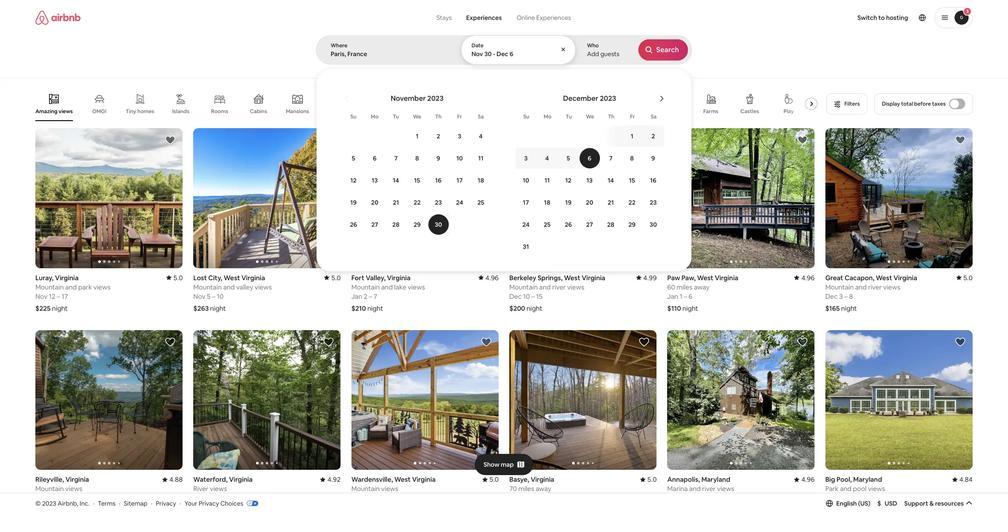 Task type: describe. For each thing, give the bounding box(es) containing it.
online
[[517, 14, 535, 22]]

$ usd
[[878, 500, 897, 508]]

1 12 button from the left
[[343, 170, 364, 191]]

and inside berkeley springs, west virginia mountain and river views dec 10 – 15 $200 night
[[539, 283, 551, 291]]

views inside lost city, west virginia mountain and valley views nov 5 – 10 $263 night
[[255, 283, 272, 291]]

mountain inside lost city, west virginia mountain and valley views nov 5 – 10 $263 night
[[193, 283, 222, 291]]

virginia inside waterford, virginia river views nov 30 – dec 5
[[229, 475, 253, 484]]

terms · sitemap · privacy ·
[[98, 499, 181, 507]]

fort valley, virginia mountain and lake views jan 2 – 7 $210 night
[[351, 274, 425, 312]]

west for springs,
[[564, 274, 580, 282]]

2 inside fort valley, virginia mountain and lake views jan 2 – 7 $210 night
[[364, 292, 367, 301]]

3 · from the left
[[151, 499, 152, 507]]

1 horizontal spatial 24 button
[[515, 214, 537, 235]]

1 horizontal spatial 25 button
[[537, 214, 558, 235]]

english (us) button
[[826, 500, 870, 508]]

1 horizontal spatial 4 button
[[537, 148, 558, 169]]

2 22 from the left
[[629, 199, 636, 206]]

1 privacy from the left
[[156, 499, 176, 507]]

17 inside 'wardensville, west virginia mountain views nov 12 – 17'
[[378, 494, 384, 502]]

and inside fort valley, virginia mountain and lake views jan 2 – 7 $210 night
[[381, 283, 393, 291]]

annapolis,
[[667, 475, 700, 484]]

experiences tab panel
[[316, 35, 1008, 271]]

and inside great cacapon, west virginia mountain and river views dec 3 – 8 $165 night
[[855, 283, 867, 291]]

dec inside berkeley springs, west virginia mountain and river views dec 10 – 15 $200 night
[[509, 292, 522, 301]]

2 6 button from the left
[[579, 148, 600, 169]]

1 6 button from the left
[[364, 148, 385, 169]]

0 horizontal spatial 11
[[478, 154, 484, 162]]

mountain inside 'wardensville, west virginia mountain views nov 12 – 17'
[[351, 485, 380, 493]]

6 inside paw paw, west virginia 60 miles away jan 1 – 6 $110 night
[[689, 292, 693, 301]]

hosting
[[886, 14, 908, 22]]

30 inside waterford, virginia river views nov 30 – dec 5
[[207, 494, 215, 502]]

profile element
[[593, 0, 973, 35]]

total
[[901, 100, 913, 107]]

basye, virginia 70 miles away
[[509, 475, 554, 493]]

online experiences
[[517, 14, 571, 22]]

2 mo from the left
[[544, 113, 551, 120]]

2 21 from the left
[[608, 199, 614, 206]]

10 inside lost city, west virginia mountain and valley views nov 5 – 10 $263 night
[[217, 292, 224, 301]]

2 27 button from the left
[[579, 214, 600, 235]]

– inside great cacapon, west virginia mountain and river views dec 3 – 8 $165 night
[[844, 292, 848, 301]]

castles
[[741, 108, 759, 115]]

virginia inside rileyville, virginia mountain views nov 26 – dec 1
[[65, 475, 89, 484]]

springs,
[[538, 274, 563, 282]]

virginia inside great cacapon, west virginia mountain and river views dec 3 – 8 $165 night
[[894, 274, 917, 282]]

date
[[472, 42, 484, 49]]

group for lost city, west virginia
[[193, 128, 341, 268]]

mountain inside great cacapon, west virginia mountain and river views dec 3 – 8 $165 night
[[825, 283, 854, 291]]

group for fort valley, virginia
[[351, 128, 499, 268]]

lost
[[193, 274, 207, 282]]

29 for 1st 29 button from the right
[[628, 221, 636, 229]]

views inside waterford, virginia river views nov 30 – dec 5
[[210, 485, 227, 493]]

resources
[[935, 500, 964, 508]]

1 vertical spatial 11
[[545, 176, 550, 184]]

luray, virginia mountain and park views nov 12 – 17 $225 night
[[35, 274, 110, 312]]

2 22 button from the left
[[621, 192, 643, 213]]

switch to hosting
[[857, 14, 908, 22]]

0 horizontal spatial 15
[[414, 176, 420, 184]]

mountain inside rileyville, virginia mountain views nov 26 – dec 1
[[35, 485, 64, 493]]

jan for 60 miles away
[[667, 292, 678, 301]]

1 inside rileyville, virginia mountain views nov 26 – dec 1
[[77, 494, 79, 502]]

dec inside great cacapon, west virginia mountain and river views dec 3 – 8 $165 night
[[825, 292, 838, 301]]

5.0 out of 5 average rating image for luray, virginia mountain and park views nov 12 – 17 $225 night
[[166, 274, 183, 282]]

1 horizontal spatial 11 button
[[537, 170, 558, 191]]

2 horizontal spatial 15
[[629, 176, 635, 184]]

add to wishlist: wardensville, west virginia image
[[481, 337, 492, 347]]

1 8 button from the left
[[407, 148, 428, 169]]

support & resources button
[[904, 500, 973, 508]]

play
[[784, 108, 794, 115]]

dec inside waterford, virginia river views nov 30 – dec 5
[[221, 494, 233, 502]]

night inside paw paw, west virginia 60 miles away jan 1 – 6 $110 night
[[683, 304, 698, 312]]

inc.
[[80, 499, 89, 507]]

big
[[825, 475, 835, 484]]

31
[[523, 243, 529, 251]]

views inside luray, virginia mountain and park views nov 12 – 17 $225 night
[[93, 283, 110, 291]]

0 vertical spatial 11 button
[[470, 148, 491, 169]]

1 vertical spatial 18 button
[[537, 192, 558, 213]]

0 horizontal spatial 10 button
[[449, 148, 470, 169]]

1 22 button from the left
[[407, 192, 428, 213]]

3 button
[[935, 7, 973, 28]]

1 vertical spatial 10 button
[[515, 170, 537, 191]]

1 horizontal spatial 3 button
[[515, 148, 537, 169]]

0 vertical spatial 17 button
[[449, 170, 470, 191]]

jan for mountain and lake views
[[351, 292, 362, 301]]

paw
[[667, 274, 680, 282]]

1 · from the left
[[93, 499, 94, 507]]

park
[[78, 283, 92, 291]]

1 13 button from the left
[[364, 170, 385, 191]]

show
[[484, 461, 500, 469]]

26 for first 26 button from right
[[565, 221, 572, 229]]

4.92 out of 5 average rating image
[[320, 475, 341, 484]]

© 2023 airbnb, inc. ·
[[35, 499, 94, 507]]

1 horizontal spatial 5.0 out of 5 average rating image
[[640, 475, 657, 484]]

west for paw,
[[697, 274, 713, 282]]

wardensville,
[[351, 475, 393, 484]]

sitemap
[[124, 499, 147, 507]]

2 13 from the left
[[587, 176, 593, 184]]

70
[[509, 485, 517, 493]]

amazing views
[[35, 108, 73, 115]]

display total before taxes button
[[874, 93, 973, 115]]

tiny homes
[[126, 108, 154, 115]]

3 inside great cacapon, west virginia mountain and river views dec 3 – 8 $165 night
[[839, 292, 843, 301]]

-
[[493, 50, 495, 58]]

your privacy choices link
[[185, 499, 258, 508]]

1 16 button from the left
[[428, 170, 449, 191]]

luray,
[[35, 274, 54, 282]]

date nov 30 - dec 6
[[472, 42, 513, 58]]

ski-
[[582, 108, 591, 115]]

english (us)
[[836, 500, 870, 508]]

1 26 button from the left
[[343, 214, 364, 235]]

group for wardensville, west virginia
[[351, 330, 499, 470]]

1 tu from the left
[[393, 113, 399, 120]]

0 vertical spatial 3 button
[[449, 126, 470, 147]]

and inside luray, virginia mountain and park views nov 12 – 17 $225 night
[[65, 283, 77, 291]]

1 20 button from the left
[[364, 192, 385, 213]]

1 horizontal spatial 4
[[545, 154, 549, 162]]

1 9 button from the left
[[428, 148, 449, 169]]

stays button
[[429, 9, 459, 27]]

maryland inside the annapolis, maryland marina and river views
[[701, 475, 730, 484]]

4.84
[[959, 475, 973, 484]]

waterford, virginia river views nov 30 – dec 5
[[193, 475, 253, 502]]

airbnb,
[[58, 499, 78, 507]]

december
[[563, 94, 598, 103]]

12 inside luray, virginia mountain and park views nov 12 – 17 $225 night
[[49, 292, 55, 301]]

show map button
[[475, 454, 533, 475]]

30 inside date nov 30 - dec 6
[[484, 50, 492, 58]]

7 inside "big pool, maryland park and pool views jan 2 – 7"
[[848, 494, 851, 502]]

group for waterford, virginia
[[193, 330, 341, 470]]

1 horizontal spatial 24
[[522, 221, 530, 229]]

your
[[185, 499, 197, 507]]

city,
[[208, 274, 222, 282]]

4.88 out of 5 average rating image
[[162, 475, 183, 484]]

1 20 from the left
[[371, 199, 378, 206]]

online experiences link
[[509, 9, 579, 27]]

1 th from the left
[[435, 113, 442, 120]]

cacapon,
[[845, 274, 875, 282]]

0 horizontal spatial 5.0 out of 5 average rating image
[[324, 274, 341, 282]]

park
[[825, 485, 839, 493]]

1 14 button from the left
[[385, 170, 407, 191]]

nov inside luray, virginia mountain and park views nov 12 – 17 $225 night
[[35, 292, 47, 301]]

west for city,
[[224, 274, 240, 282]]

9 for second 9 button from the left
[[651, 154, 655, 162]]

november
[[391, 94, 426, 103]]

1 30 button from the left
[[428, 214, 449, 235]]

miles inside basye, virginia 70 miles away
[[518, 485, 534, 493]]

2 th from the left
[[608, 113, 615, 120]]

6 inside date nov 30 - dec 6
[[510, 50, 513, 58]]

add to wishlist: big pool, maryland image
[[955, 337, 966, 347]]

amazing
[[35, 108, 58, 115]]

$263
[[193, 304, 209, 312]]

beachfront
[[324, 108, 352, 115]]

©
[[35, 499, 41, 507]]

mountain inside fort valley, virginia mountain and lake views jan 2 – 7 $210 night
[[351, 283, 380, 291]]

group for basye, virginia
[[509, 330, 657, 470]]

0 horizontal spatial 24
[[456, 199, 463, 206]]

rooms
[[211, 108, 228, 115]]

2 su from the left
[[523, 113, 529, 120]]

14 for 2nd 14 button from right
[[393, 176, 399, 184]]

0 vertical spatial 25 button
[[470, 192, 491, 213]]

maryland inside "big pool, maryland park and pool views jan 2 – 7"
[[853, 475, 882, 484]]

pool
[[853, 485, 867, 493]]

night inside lost city, west virginia mountain and valley views nov 5 – 10 $263 night
[[210, 304, 226, 312]]

virginia inside lost city, west virginia mountain and valley views nov 5 – 10 $263 night
[[241, 274, 265, 282]]

1 sa from the left
[[478, 113, 484, 120]]

mansions
[[286, 108, 309, 115]]

2 20 button from the left
[[579, 192, 600, 213]]

filters button
[[826, 93, 867, 115]]

away inside paw paw, west virginia 60 miles away jan 1 – 6 $110 night
[[694, 283, 710, 291]]

1 22 from the left
[[414, 199, 421, 206]]

31 button
[[515, 236, 537, 257]]

8 inside great cacapon, west virginia mountain and river views dec 3 – 8 $165 night
[[849, 292, 853, 301]]

0 vertical spatial 18 button
[[470, 170, 491, 191]]

waterford,
[[193, 475, 228, 484]]

wardensville, west virginia mountain views nov 12 – 17
[[351, 475, 436, 502]]

group for berkeley springs, west virginia
[[509, 128, 657, 268]]

nov inside 'wardensville, west virginia mountain views nov 12 – 17'
[[351, 494, 363, 502]]

1 vertical spatial 18
[[544, 199, 550, 206]]

national parks
[[450, 108, 486, 115]]

$
[[878, 500, 881, 508]]

countryside
[[366, 108, 397, 115]]

4 · from the left
[[180, 499, 181, 507]]

2 7 button from the left
[[600, 148, 621, 169]]

and inside lost city, west virginia mountain and valley views nov 5 – 10 $263 night
[[223, 283, 235, 291]]

ski-in/out
[[582, 108, 606, 115]]

berkeley
[[509, 274, 536, 282]]

9 for first 9 button
[[437, 154, 440, 162]]

views inside group
[[59, 108, 73, 115]]

views inside great cacapon, west virginia mountain and river views dec 3 – 8 $165 night
[[883, 283, 900, 291]]

Where field
[[331, 50, 446, 58]]

views inside the annapolis, maryland marina and river views
[[717, 485, 734, 493]]

16 for first "16" button from the left
[[435, 176, 442, 184]]

display total before taxes
[[882, 100, 946, 107]]

terms link
[[98, 499, 115, 507]]

december 2023
[[563, 94, 616, 103]]

– inside rileyville, virginia mountain views nov 26 – dec 1
[[58, 494, 61, 502]]

2 12 button from the left
[[558, 170, 579, 191]]

14 for first 14 button from right
[[608, 176, 614, 184]]

26 for first 26 button
[[350, 221, 357, 229]]

nov inside rileyville, virginia mountain views nov 26 – dec 1
[[35, 494, 47, 502]]

3 inside dropdown button
[[966, 8, 969, 14]]

$200
[[509, 304, 525, 312]]

1 23 from the left
[[435, 199, 442, 206]]

farms
[[703, 108, 718, 115]]

2 19 button from the left
[[558, 192, 579, 213]]

group for great cacapon, west virginia
[[825, 128, 973, 268]]

26 inside rileyville, virginia mountain views nov 26 – dec 1
[[49, 494, 56, 502]]

– inside lost city, west virginia mountain and valley views nov 5 – 10 $263 night
[[212, 292, 215, 301]]

what can we help you find? tab list
[[429, 9, 509, 27]]

parks
[[472, 108, 486, 115]]

rileyville, virginia mountain views nov 26 – dec 1
[[35, 475, 89, 502]]

7 inside fort valley, virginia mountain and lake views jan 2 – 7 $210 night
[[374, 292, 377, 301]]

views inside berkeley springs, west virginia mountain and river views dec 10 – 15 $200 night
[[567, 283, 584, 291]]

berkeley springs, west virginia mountain and river views dec 10 – 15 $200 night
[[509, 274, 605, 312]]

1 19 from the left
[[350, 199, 357, 206]]

(us)
[[858, 500, 870, 508]]

2 26 button from the left
[[558, 214, 579, 235]]

1 7 button from the left
[[385, 148, 407, 169]]

sitemap link
[[124, 499, 147, 507]]

4.99 out of 5 average rating image
[[636, 274, 657, 282]]

2 5 button from the left
[[558, 148, 579, 169]]

1 horizontal spatial 8
[[630, 154, 634, 162]]

– inside waterford, virginia river views nov 30 – dec 5
[[216, 494, 219, 502]]

2 9 button from the left
[[643, 148, 664, 169]]

add to wishlist: luray, virginia image
[[165, 135, 176, 145]]

lakefront
[[500, 108, 524, 115]]

0 vertical spatial 4
[[479, 132, 483, 140]]

homes
[[137, 108, 154, 115]]

virginia inside luray, virginia mountain and park views nov 12 – 17 $225 night
[[55, 274, 79, 282]]

show map
[[484, 461, 514, 469]]

to
[[879, 14, 885, 22]]



Task type: vqa. For each thing, say whether or not it's contained in the screenshot.
4.9
no



Task type: locate. For each thing, give the bounding box(es) containing it.
– inside berkeley springs, west virginia mountain and river views dec 10 – 15 $200 night
[[531, 292, 535, 301]]

4.96 left 'berkeley'
[[485, 274, 499, 282]]

1 5 button from the left
[[343, 148, 364, 169]]

2 fr from the left
[[630, 113, 635, 120]]

fr right in/out
[[630, 113, 635, 120]]

annapolis, maryland marina and river views
[[667, 475, 734, 493]]

sa right design
[[651, 113, 657, 120]]

virginia inside fort valley, virginia mountain and lake views jan 2 – 7 $210 night
[[387, 274, 411, 282]]

1 27 button from the left
[[364, 214, 385, 235]]

2 29 button from the left
[[621, 214, 643, 235]]

fort
[[351, 274, 364, 282]]

0 horizontal spatial 28
[[392, 221, 400, 229]]

0 horizontal spatial 26 button
[[343, 214, 364, 235]]

cabins
[[250, 108, 267, 115]]

2 28 from the left
[[607, 221, 614, 229]]

mountain down fort
[[351, 283, 380, 291]]

0 horizontal spatial experiences
[[466, 14, 502, 22]]

2 2 button from the left
[[643, 126, 664, 147]]

taxes
[[932, 100, 946, 107]]

0 horizontal spatial 16 button
[[428, 170, 449, 191]]

29 for 2nd 29 button from right
[[414, 221, 421, 229]]

5.0 out of 5 average rating image
[[166, 274, 183, 282], [956, 274, 973, 282], [482, 475, 499, 484]]

1 horizontal spatial privacy
[[199, 499, 219, 507]]

0 horizontal spatial 9 button
[[428, 148, 449, 169]]

– inside fort valley, virginia mountain and lake views jan 2 – 7 $210 night
[[369, 292, 372, 301]]

th right trending
[[435, 113, 442, 120]]

we down november 2023
[[413, 113, 421, 120]]

1 2 button from the left
[[428, 126, 449, 147]]

1 su from the left
[[350, 113, 357, 120]]

west right paw,
[[697, 274, 713, 282]]

sa
[[478, 113, 484, 120], [651, 113, 657, 120]]

1 horizontal spatial experiences
[[536, 14, 571, 22]]

0 vertical spatial 25
[[477, 199, 484, 206]]

4.96 left big
[[801, 475, 815, 484]]

dec inside date nov 30 - dec 6
[[497, 50, 508, 58]]

2 16 button from the left
[[643, 170, 664, 191]]

0 horizontal spatial 16
[[435, 176, 442, 184]]

24
[[456, 199, 463, 206], [522, 221, 530, 229]]

2 23 button from the left
[[643, 192, 664, 213]]

nov
[[472, 50, 483, 58], [35, 292, 47, 301], [193, 292, 205, 301], [35, 494, 47, 502], [193, 494, 205, 502], [351, 494, 363, 502]]

mountain down rileyville,
[[35, 485, 64, 493]]

experiences inside button
[[466, 14, 502, 22]]

paw paw, west virginia 60 miles away jan 1 – 6 $110 night
[[667, 274, 738, 312]]

su left countryside
[[350, 113, 357, 120]]

0 vertical spatial 24 button
[[449, 192, 470, 213]]

river right marina
[[702, 485, 716, 493]]

1 21 button from the left
[[385, 192, 407, 213]]

7 button
[[385, 148, 407, 169], [600, 148, 621, 169]]

sa right national
[[478, 113, 484, 120]]

1 vertical spatial 17 button
[[515, 192, 537, 213]]

3
[[966, 8, 969, 14], [458, 132, 461, 140], [524, 154, 528, 162], [839, 292, 843, 301]]

we down december 2023
[[586, 113, 594, 120]]

2 maryland from the left
[[853, 475, 882, 484]]

and left valley
[[223, 283, 235, 291]]

· right terms
[[119, 499, 120, 507]]

1 23 button from the left
[[428, 192, 449, 213]]

privacy down 4.88 out of 5 average rating image on the left bottom
[[156, 499, 176, 507]]

jan inside "big pool, maryland park and pool views jan 2 – 7"
[[825, 494, 836, 502]]

map
[[501, 461, 514, 469]]

jan down "park"
[[825, 494, 836, 502]]

0 horizontal spatial 20
[[371, 199, 378, 206]]

away down paw,
[[694, 283, 710, 291]]

group for big pool, maryland
[[825, 330, 973, 470]]

1 horizontal spatial 23 button
[[643, 192, 664, 213]]

rileyville,
[[35, 475, 64, 484]]

virginia inside basye, virginia 70 miles away
[[531, 475, 554, 484]]

and down the annapolis,
[[689, 485, 701, 493]]

west right wardensville,
[[394, 475, 411, 484]]

2 privacy from the left
[[199, 499, 219, 507]]

1 maryland from the left
[[701, 475, 730, 484]]

guests
[[600, 50, 620, 58]]

add to wishlist: annapolis, maryland image
[[797, 337, 808, 347]]

– inside "big pool, maryland park and pool views jan 2 – 7"
[[843, 494, 846, 502]]

1 horizontal spatial 29
[[628, 221, 636, 229]]

1 14 from the left
[[393, 176, 399, 184]]

0 horizontal spatial miles
[[518, 485, 534, 493]]

marina
[[667, 485, 688, 493]]

18 button
[[470, 170, 491, 191], [537, 192, 558, 213]]

nov up $225
[[35, 292, 47, 301]]

0 horizontal spatial 4
[[479, 132, 483, 140]]

$165
[[825, 304, 840, 312]]

1 button down design
[[602, 126, 643, 147]]

1 29 from the left
[[414, 221, 421, 229]]

1 horizontal spatial 18 button
[[537, 192, 558, 213]]

1 16 from the left
[[435, 176, 442, 184]]

18
[[478, 176, 484, 184], [544, 199, 550, 206]]

15 button
[[407, 170, 428, 191], [621, 170, 643, 191]]

0 vertical spatial away
[[694, 283, 710, 291]]

4.88
[[169, 475, 183, 484]]

· right inc.
[[93, 499, 94, 507]]

night right $210
[[367, 304, 383, 312]]

filters
[[845, 100, 860, 107]]

design
[[624, 108, 642, 115]]

dec right -
[[497, 50, 508, 58]]

60
[[667, 283, 675, 291]]

1 inside paw paw, west virginia 60 miles away jan 1 – 6 $110 night
[[680, 292, 682, 301]]

2 · from the left
[[119, 499, 120, 507]]

west right "cacapon,"
[[876, 274, 892, 282]]

miles down paw,
[[677, 283, 692, 291]]

virginia inside paw paw, west virginia 60 miles away jan 1 – 6 $110 night
[[715, 274, 738, 282]]

river inside great cacapon, west virginia mountain and river views dec 3 – 8 $165 night
[[868, 283, 882, 291]]

group
[[35, 87, 821, 121], [35, 128, 183, 268], [193, 128, 341, 268], [351, 128, 499, 268], [509, 128, 657, 268], [667, 128, 962, 268], [825, 128, 973, 268], [35, 330, 183, 470], [193, 330, 341, 470], [351, 330, 499, 470], [509, 330, 657, 470], [667, 330, 962, 470], [825, 330, 973, 470]]

2 13 button from the left
[[579, 170, 600, 191]]

night right $165
[[841, 304, 857, 312]]

group for luray, virginia
[[35, 128, 183, 268]]

usd
[[885, 500, 897, 508]]

maryland up pool
[[853, 475, 882, 484]]

1 27 from the left
[[371, 221, 378, 229]]

virginia inside 'wardensville, west virginia mountain views nov 12 – 17'
[[412, 475, 436, 484]]

1 vertical spatial 4.96 out of 5 average rating image
[[794, 475, 815, 484]]

4.96 for paw paw, west virginia 60 miles away jan 1 – 6 $110 night
[[801, 274, 815, 282]]

2 sa from the left
[[651, 113, 657, 120]]

0 horizontal spatial 11 button
[[470, 148, 491, 169]]

· left privacy link
[[151, 499, 152, 507]]

mountain inside berkeley springs, west virginia mountain and river views dec 10 – 15 $200 night
[[509, 283, 538, 291]]

0 vertical spatial miles
[[677, 283, 692, 291]]

1 19 button from the left
[[343, 192, 364, 213]]

0 horizontal spatial 19 button
[[343, 192, 364, 213]]

1 15 button from the left
[[407, 170, 428, 191]]

2023 right ©
[[42, 499, 56, 507]]

and down "cacapon,"
[[855, 283, 867, 291]]

nov down wardensville,
[[351, 494, 363, 502]]

0 horizontal spatial 14 button
[[385, 170, 407, 191]]

mountain down 'berkeley'
[[509, 283, 538, 291]]

0 horizontal spatial 25 button
[[470, 192, 491, 213]]

2 inside "big pool, maryland park and pool views jan 2 – 7"
[[838, 494, 841, 502]]

add to wishlist: paw paw, west virginia image
[[797, 135, 808, 145]]

1 horizontal spatial 7 button
[[600, 148, 621, 169]]

5 inside lost city, west virginia mountain and valley views nov 5 – 10 $263 night
[[207, 292, 211, 301]]

1 9 from the left
[[437, 154, 440, 162]]

4.96 for fort valley, virginia mountain and lake views jan 2 – 7 $210 night
[[485, 274, 499, 282]]

1 horizontal spatial 5.0 out of 5 average rating image
[[482, 475, 499, 484]]

1 horizontal spatial we
[[586, 113, 594, 120]]

0 horizontal spatial 8
[[415, 154, 419, 162]]

and left "lake"
[[381, 283, 393, 291]]

west right the springs,
[[564, 274, 580, 282]]

0 horizontal spatial away
[[536, 485, 551, 493]]

2023 for november
[[427, 94, 444, 103]]

4.96 out of 5 average rating image left the great
[[794, 274, 815, 282]]

12
[[350, 176, 357, 184], [565, 176, 571, 184], [49, 292, 55, 301], [365, 494, 371, 502]]

$210
[[351, 304, 366, 312]]

19 button
[[343, 192, 364, 213], [558, 192, 579, 213]]

1 horizontal spatial 19 button
[[558, 192, 579, 213]]

1 28 button from the left
[[385, 214, 407, 235]]

2 horizontal spatial 26
[[565, 221, 572, 229]]

1 mo from the left
[[371, 113, 379, 120]]

nov inside waterford, virginia river views nov 30 – dec 5
[[193, 494, 205, 502]]

4.96 left the great
[[801, 274, 815, 282]]

virginia inside berkeley springs, west virginia mountain and river views dec 10 – 15 $200 night
[[582, 274, 605, 282]]

river down the springs,
[[552, 283, 566, 291]]

nov inside lost city, west virginia mountain and valley views nov 5 – 10 $263 night
[[193, 292, 205, 301]]

dec down waterford,
[[221, 494, 233, 502]]

10 inside berkeley springs, west virginia mountain and river views dec 10 – 15 $200 night
[[523, 292, 530, 301]]

1 down design
[[631, 132, 633, 140]]

display
[[882, 100, 900, 107]]

0 horizontal spatial sa
[[478, 113, 484, 120]]

6 night from the left
[[841, 304, 857, 312]]

4 night from the left
[[683, 304, 698, 312]]

2 20 from the left
[[586, 199, 593, 206]]

0 horizontal spatial 5 button
[[343, 148, 364, 169]]

0 horizontal spatial 21
[[393, 199, 399, 206]]

west inside berkeley springs, west virginia mountain and river views dec 10 – 15 $200 night
[[564, 274, 580, 282]]

tu
[[393, 113, 399, 120], [566, 113, 572, 120]]

paw,
[[682, 274, 696, 282]]

views inside fort valley, virginia mountain and lake views jan 2 – 7 $210 night
[[408, 283, 425, 291]]

0 horizontal spatial 6 button
[[364, 148, 385, 169]]

privacy link
[[156, 499, 176, 507]]

1 experiences from the left
[[466, 14, 502, 22]]

privacy down the river
[[199, 499, 219, 507]]

choices
[[220, 499, 243, 507]]

20 button
[[364, 192, 385, 213], [579, 192, 600, 213]]

tiny
[[126, 108, 136, 115]]

1 horizontal spatial 27
[[586, 221, 593, 229]]

dec up $200
[[509, 292, 522, 301]]

jan inside paw paw, west virginia 60 miles away jan 1 – 6 $110 night
[[667, 292, 678, 301]]

dec up $165
[[825, 292, 838, 301]]

1 night from the left
[[52, 304, 68, 312]]

2 tu from the left
[[566, 113, 572, 120]]

2 19 from the left
[[565, 199, 572, 206]]

5.0 for luray, virginia mountain and park views nov 12 – 17 $225 night
[[173, 274, 183, 282]]

1 horizontal spatial 22
[[629, 199, 636, 206]]

night right $225
[[52, 304, 68, 312]]

8 button
[[407, 148, 428, 169], [621, 148, 643, 169]]

2 15 button from the left
[[621, 170, 643, 191]]

group containing amazing views
[[35, 87, 821, 121]]

0 horizontal spatial 9
[[437, 154, 440, 162]]

and left park
[[65, 283, 77, 291]]

group for rileyville, virginia
[[35, 330, 183, 470]]

add to wishlist: basye, virginia image
[[639, 337, 650, 347]]

1 1 button from the left
[[407, 126, 428, 147]]

2 1 button from the left
[[602, 126, 643, 147]]

2 14 button from the left
[[600, 170, 621, 191]]

1 horizontal spatial 28 button
[[600, 214, 621, 235]]

30 button
[[428, 214, 449, 235], [643, 214, 664, 235]]

big pool, maryland park and pool views jan 2 – 7
[[825, 475, 885, 502]]

1 horizontal spatial river
[[702, 485, 716, 493]]

1 down trending
[[416, 132, 419, 140]]

– inside paw paw, west virginia 60 miles away jan 1 – 6 $110 night
[[684, 292, 687, 301]]

0 horizontal spatial we
[[413, 113, 421, 120]]

4.84 out of 5 average rating image
[[952, 475, 973, 484]]

2 8 button from the left
[[621, 148, 643, 169]]

where
[[331, 42, 347, 49]]

privacy inside 'link'
[[199, 499, 219, 507]]

1 horizontal spatial 19
[[565, 199, 572, 206]]

mountain
[[35, 283, 64, 291], [193, 283, 222, 291], [509, 283, 538, 291], [351, 283, 380, 291], [825, 283, 854, 291], [35, 485, 64, 493], [351, 485, 380, 493]]

17
[[457, 176, 463, 184], [523, 199, 529, 206], [62, 292, 68, 301], [378, 494, 384, 502]]

jan for park and pool views
[[825, 494, 836, 502]]

2 9 from the left
[[651, 154, 655, 162]]

5.0 for great cacapon, west virginia mountain and river views dec 3 – 8 $165 night
[[963, 274, 973, 282]]

nov down date
[[472, 50, 483, 58]]

mountain down the luray,
[[35, 283, 64, 291]]

th
[[435, 113, 442, 120], [608, 113, 615, 120]]

fr left "parks"
[[457, 113, 462, 120]]

2023 up trending
[[427, 94, 444, 103]]

views inside "big pool, maryland park and pool views jan 2 – 7"
[[868, 485, 885, 493]]

great cacapon, west virginia mountain and river views dec 3 – 8 $165 night
[[825, 274, 917, 312]]

2 we from the left
[[586, 113, 594, 120]]

west inside great cacapon, west virginia mountain and river views dec 3 – 8 $165 night
[[876, 274, 892, 282]]

16 button
[[428, 170, 449, 191], [643, 170, 664, 191]]

none search field containing november 2023
[[316, 0, 1008, 271]]

november 2023
[[391, 94, 444, 103]]

2 4.96 out of 5 average rating image from the top
[[794, 475, 815, 484]]

1 29 button from the left
[[407, 214, 428, 235]]

jan inside fort valley, virginia mountain and lake views jan 2 – 7 $210 night
[[351, 292, 362, 301]]

2 horizontal spatial jan
[[825, 494, 836, 502]]

16 for 1st "16" button from right
[[650, 176, 656, 184]]

1 vertical spatial 4 button
[[537, 148, 558, 169]]

0 horizontal spatial 17 button
[[449, 170, 470, 191]]

5.0 out of 5 average rating image left the annapolis,
[[640, 475, 657, 484]]

1 horizontal spatial 14 button
[[600, 170, 621, 191]]

mountain down wardensville,
[[351, 485, 380, 493]]

10 button
[[449, 148, 470, 169], [515, 170, 537, 191]]

2 30 button from the left
[[643, 214, 664, 235]]

2 27 from the left
[[586, 221, 593, 229]]

switch to hosting link
[[852, 8, 914, 27]]

4.96 out of 5 average rating image left big
[[794, 475, 815, 484]]

experiences
[[466, 14, 502, 22], [536, 14, 571, 22]]

west for cacapon,
[[876, 274, 892, 282]]

west up valley
[[224, 274, 240, 282]]

0 horizontal spatial 28 button
[[385, 214, 407, 235]]

2 14 from the left
[[608, 176, 614, 184]]

2 28 button from the left
[[600, 214, 621, 235]]

night right $200
[[527, 304, 542, 312]]

nov down rileyville,
[[35, 494, 47, 502]]

night
[[52, 304, 68, 312], [210, 304, 226, 312], [527, 304, 542, 312], [683, 304, 698, 312], [367, 304, 383, 312], [841, 304, 857, 312]]

1 horizontal spatial 2023
[[427, 94, 444, 103]]

experiences up date
[[466, 14, 502, 22]]

mo right beachfront
[[371, 113, 379, 120]]

14
[[393, 176, 399, 184], [608, 176, 614, 184]]

1 horizontal spatial 16
[[650, 176, 656, 184]]

nov down the river
[[193, 494, 205, 502]]

5.0 out of 5 average rating image for great cacapon, west virginia mountain and river views dec 3 – 8 $165 night
[[956, 274, 973, 282]]

1 4.96 out of 5 average rating image from the top
[[794, 274, 815, 282]]

tu left ski-
[[566, 113, 572, 120]]

1 21 from the left
[[393, 199, 399, 206]]

2 night from the left
[[210, 304, 226, 312]]

west inside paw paw, west virginia 60 miles away jan 1 – 6 $110 night
[[697, 274, 713, 282]]

experiences button
[[459, 9, 509, 27]]

1 vertical spatial 3 button
[[515, 148, 537, 169]]

and down pool,
[[840, 485, 852, 493]]

add to wishlist: waterford, virginia image
[[323, 337, 334, 347]]

2 29 from the left
[[628, 221, 636, 229]]

1 vertical spatial away
[[536, 485, 551, 493]]

add
[[587, 50, 599, 58]]

26
[[350, 221, 357, 229], [565, 221, 572, 229], [49, 494, 56, 502]]

1 horizontal spatial 27 button
[[579, 214, 600, 235]]

4.96 out of 5 average rating image
[[478, 274, 499, 282]]

1 button down trending
[[407, 126, 428, 147]]

12 inside 'wardensville, west virginia mountain views nov 12 – 17'
[[365, 494, 371, 502]]

2
[[437, 132, 440, 140], [652, 132, 655, 140], [364, 292, 367, 301], [838, 494, 841, 502]]

add to wishlist: rileyville, virginia image
[[165, 337, 176, 347]]

2 experiences from the left
[[536, 14, 571, 22]]

nov up $263
[[193, 292, 205, 301]]

1 horizontal spatial 18
[[544, 199, 550, 206]]

None search field
[[316, 0, 1008, 271]]

1 horizontal spatial 17 button
[[515, 192, 537, 213]]

5.0 for lost city, west virginia mountain and valley views nov 5 – 10 $263 night
[[331, 274, 341, 282]]

0 horizontal spatial 4 button
[[470, 126, 491, 147]]

support
[[904, 500, 928, 508]]

night inside fort valley, virginia mountain and lake views jan 2 – 7 $210 night
[[367, 304, 383, 312]]

0 horizontal spatial 15 button
[[407, 170, 428, 191]]

26 button
[[343, 214, 364, 235], [558, 214, 579, 235]]

1 13 from the left
[[372, 176, 378, 184]]

5
[[352, 154, 355, 162], [567, 154, 570, 162], [207, 292, 211, 301], [235, 494, 238, 502]]

0 vertical spatial 24
[[456, 199, 463, 206]]

1 we from the left
[[413, 113, 421, 120]]

1 horizontal spatial 22 button
[[621, 192, 643, 213]]

2 16 from the left
[[650, 176, 656, 184]]

add to wishlist: great cacapon, west virginia image
[[955, 135, 966, 145]]

away right 70 on the bottom of page
[[536, 485, 551, 493]]

23 button
[[428, 192, 449, 213], [643, 192, 664, 213]]

– inside luray, virginia mountain and park views nov 12 – 17 $225 night
[[57, 292, 60, 301]]

25
[[477, 199, 484, 206], [544, 221, 551, 229]]

privacy
[[156, 499, 176, 507], [199, 499, 219, 507]]

· left your
[[180, 499, 181, 507]]

– inside 'wardensville, west virginia mountain views nov 12 – 17'
[[373, 494, 376, 502]]

maryland
[[701, 475, 730, 484], [853, 475, 882, 484]]

1 vertical spatial 25 button
[[537, 214, 558, 235]]

0 horizontal spatial mo
[[371, 113, 379, 120]]

23
[[435, 199, 442, 206], [650, 199, 657, 206]]

1 horizontal spatial 14
[[608, 176, 614, 184]]

experiences right online
[[536, 14, 571, 22]]

river down "cacapon,"
[[868, 283, 882, 291]]

river for cacapon,
[[868, 283, 882, 291]]

1 fr from the left
[[457, 113, 462, 120]]

jan down 60
[[667, 292, 678, 301]]

su left the treehouses
[[523, 113, 529, 120]]

night right $110
[[683, 304, 698, 312]]

0 horizontal spatial 22 button
[[407, 192, 428, 213]]

1 left inc.
[[77, 494, 79, 502]]

0 horizontal spatial 2 button
[[428, 126, 449, 147]]

25 for the "25" button to the right
[[544, 221, 551, 229]]

dec left inc.
[[63, 494, 75, 502]]

views inside 'wardensville, west virginia mountain views nov 12 – 17'
[[381, 485, 398, 493]]

4.96 out of 5 average rating image
[[794, 274, 815, 282], [794, 475, 815, 484]]

river for springs,
[[552, 283, 566, 291]]

jan up $210
[[351, 292, 362, 301]]

1 horizontal spatial 9
[[651, 154, 655, 162]]

1 horizontal spatial th
[[608, 113, 615, 120]]

0 horizontal spatial 24 button
[[449, 192, 470, 213]]

west
[[224, 274, 240, 282], [564, 274, 580, 282], [697, 274, 713, 282], [876, 274, 892, 282], [394, 475, 411, 484]]

27
[[371, 221, 378, 229], [586, 221, 593, 229]]

1 horizontal spatial 11
[[545, 176, 550, 184]]

tu down november
[[393, 113, 399, 120]]

0 horizontal spatial 30 button
[[428, 214, 449, 235]]

15 inside berkeley springs, west virginia mountain and river views dec 10 – 15 $200 night
[[536, 292, 543, 301]]

lake
[[394, 283, 406, 291]]

0 vertical spatial 18
[[478, 176, 484, 184]]

nov inside date nov 30 - dec 6
[[472, 50, 483, 58]]

th right in/out
[[608, 113, 615, 120]]

1 vertical spatial 4
[[545, 154, 549, 162]]

river inside berkeley springs, west virginia mountain and river views dec 10 – 15 $200 night
[[552, 283, 566, 291]]

0 horizontal spatial th
[[435, 113, 442, 120]]

27 for 2nd 27 button from the right
[[371, 221, 378, 229]]

views inside rileyville, virginia mountain views nov 26 – dec 1
[[65, 485, 82, 493]]

3 night from the left
[[527, 304, 542, 312]]

and inside the annapolis, maryland marina and river views
[[689, 485, 701, 493]]

17 inside luray, virginia mountain and park views nov 12 – 17 $225 night
[[62, 292, 68, 301]]

away inside basye, virginia 70 miles away
[[536, 485, 551, 493]]

$225
[[35, 304, 51, 312]]

miles inside paw paw, west virginia 60 miles away jan 1 – 6 $110 night
[[677, 283, 692, 291]]

trending
[[412, 108, 435, 115]]

1 horizontal spatial 21
[[608, 199, 614, 206]]

1 horizontal spatial miles
[[677, 283, 692, 291]]

and down the springs,
[[539, 283, 551, 291]]

1 up $110
[[680, 292, 682, 301]]

1 horizontal spatial 6 button
[[579, 148, 600, 169]]

25 for the topmost the "25" button
[[477, 199, 484, 206]]

$110
[[667, 304, 681, 312]]

mountain down the great
[[825, 283, 854, 291]]

2 button
[[428, 126, 449, 147], [643, 126, 664, 147]]

night right $263
[[210, 304, 226, 312]]

5.0 out of 5 average rating image left fort
[[324, 274, 341, 282]]

1 horizontal spatial 26
[[350, 221, 357, 229]]

0 horizontal spatial 18
[[478, 176, 484, 184]]

1 horizontal spatial 1 button
[[602, 126, 643, 147]]

basye,
[[509, 475, 529, 484]]

2023 for december
[[600, 94, 616, 103]]

2 21 button from the left
[[600, 192, 621, 213]]

valley
[[236, 283, 253, 291]]

river inside the annapolis, maryland marina and river views
[[702, 485, 716, 493]]

0 horizontal spatial 5.0 out of 5 average rating image
[[166, 274, 183, 282]]

0 horizontal spatial 13
[[372, 176, 378, 184]]

maryland right the annapolis,
[[701, 475, 730, 484]]

mountain inside luray, virginia mountain and park views nov 12 – 17 $225 night
[[35, 283, 64, 291]]

valley,
[[366, 274, 386, 282]]

great
[[825, 274, 843, 282]]

dec inside rileyville, virginia mountain views nov 26 – dec 1
[[63, 494, 75, 502]]

support & resources
[[904, 500, 964, 508]]

2 23 from the left
[[650, 199, 657, 206]]

5 button
[[343, 148, 364, 169], [558, 148, 579, 169]]

0 horizontal spatial 7 button
[[385, 148, 407, 169]]

virginia
[[55, 274, 79, 282], [241, 274, 265, 282], [582, 274, 605, 282], [715, 274, 738, 282], [387, 274, 411, 282], [894, 274, 917, 282], [65, 475, 89, 484], [229, 475, 253, 484], [531, 475, 554, 484], [412, 475, 436, 484]]

0 vertical spatial 4 button
[[470, 126, 491, 147]]

0 horizontal spatial 18 button
[[470, 170, 491, 191]]

add to wishlist: fort valley, virginia image
[[481, 135, 492, 145]]

group for annapolis, maryland
[[667, 330, 962, 470]]

&
[[930, 500, 934, 508]]

mountain down lost
[[193, 283, 222, 291]]

5.0 out of 5 average rating image
[[324, 274, 341, 282], [640, 475, 657, 484]]

1 horizontal spatial jan
[[667, 292, 678, 301]]

1 button
[[407, 126, 428, 147], [602, 126, 643, 147]]

0 horizontal spatial 21 button
[[385, 192, 407, 213]]

5 inside waterford, virginia river views nov 30 – dec 5
[[235, 494, 238, 502]]

25 button
[[470, 192, 491, 213], [537, 214, 558, 235]]

2 horizontal spatial 8
[[849, 292, 853, 301]]

west inside 'wardensville, west virginia mountain views nov 12 – 17'
[[394, 475, 411, 484]]

2 horizontal spatial river
[[868, 283, 882, 291]]

5 night from the left
[[367, 304, 383, 312]]

su
[[350, 113, 357, 120], [523, 113, 529, 120]]

0 horizontal spatial 29 button
[[407, 214, 428, 235]]

mo right lakefront
[[544, 113, 551, 120]]

night inside berkeley springs, west virginia mountain and river views dec 10 – 15 $200 night
[[527, 304, 542, 312]]

and inside "big pool, maryland park and pool views jan 2 – 7"
[[840, 485, 852, 493]]

2023 up in/out
[[600, 94, 616, 103]]

2023 for ©
[[42, 499, 56, 507]]

27 for first 27 button from right
[[586, 221, 593, 229]]

miles down basye,
[[518, 485, 534, 493]]

·
[[93, 499, 94, 507], [119, 499, 120, 507], [151, 499, 152, 507], [180, 499, 181, 507]]

1 horizontal spatial sa
[[651, 113, 657, 120]]

1 28 from the left
[[392, 221, 400, 229]]

3 button
[[449, 126, 470, 147], [515, 148, 537, 169]]

night inside great cacapon, west virginia mountain and river views dec 3 – 8 $165 night
[[841, 304, 857, 312]]

0 horizontal spatial tu
[[393, 113, 399, 120]]

group for paw paw, west virginia
[[667, 128, 962, 268]]

west inside lost city, west virginia mountain and valley views nov 5 – 10 $263 night
[[224, 274, 240, 282]]

river
[[193, 485, 208, 493]]

night inside luray, virginia mountain and park views nov 12 – 17 $225 night
[[52, 304, 68, 312]]

calendar application
[[327, 84, 1008, 260]]

0 horizontal spatial 25
[[477, 199, 484, 206]]

0 horizontal spatial su
[[350, 113, 357, 120]]



